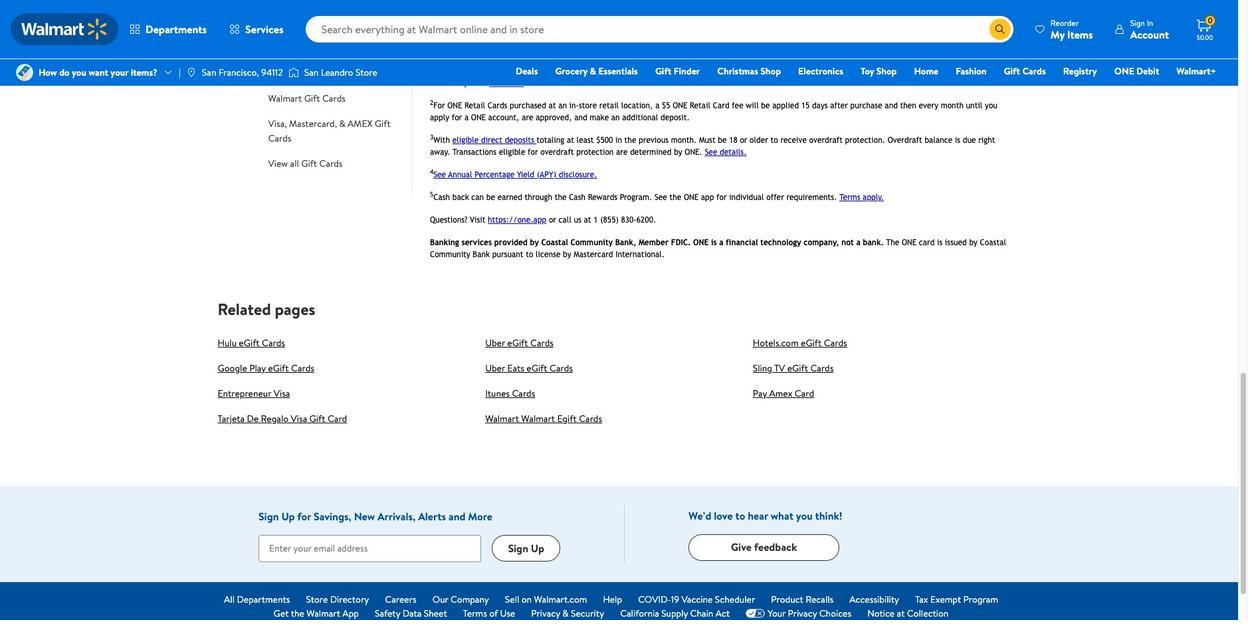 Task type: vqa. For each thing, say whether or not it's contained in the screenshot.
Up
yes



Task type: describe. For each thing, give the bounding box(es) containing it.
cards down uber eats egift cards
[[512, 387, 535, 400]]

product recalls
[[771, 593, 834, 606]]

on
[[522, 593, 532, 606]]

essentials
[[599, 64, 638, 78]]

safety data sheet link
[[375, 607, 447, 620]]

hotels.com egift cards link
[[753, 336, 847, 349]]

sell on walmart.com
[[505, 593, 587, 606]]

notice at collection
[[868, 607, 949, 620]]

1 vertical spatial visa
[[291, 412, 307, 425]]

registry link
[[1057, 64, 1103, 78]]

tarjeta de regalo visa gift card link
[[218, 412, 347, 425]]

our company link
[[433, 593, 489, 607]]

give feedback
[[731, 540, 797, 555]]

product
[[771, 593, 804, 606]]

reorder
[[1051, 17, 1079, 28]]

more
[[468, 509, 493, 524]]

gift cards image
[[231, 28, 258, 54]]

privacy choices icon image
[[746, 609, 765, 618]]

1 horizontal spatial store
[[356, 66, 378, 79]]

pages
[[275, 297, 315, 320]]

card
[[333, 66, 350, 80]]

gift
[[316, 66, 331, 80]]

san for san francisco, 94112
[[202, 66, 216, 79]]

walmart left egift
[[521, 412, 555, 425]]

services button
[[218, 13, 295, 45]]

careers
[[385, 593, 417, 606]]

what
[[771, 508, 794, 523]]

cards right egift
[[579, 412, 602, 425]]

store inside store directory link
[[306, 593, 328, 606]]

grocery
[[555, 64, 588, 78]]

visa, mastercard, & amex gift cards
[[268, 117, 391, 145]]

account
[[1131, 27, 1169, 42]]

& for grocery
[[590, 64, 596, 78]]

departments inside popup button
[[146, 22, 207, 37]]

de
[[247, 412, 259, 425]]

get
[[274, 607, 289, 620]]

departments button
[[118, 13, 218, 45]]

entrepreneur visa
[[218, 387, 290, 400]]

& inside the visa, mastercard, & amex gift cards
[[339, 117, 345, 130]]

your privacy choices link
[[746, 607, 852, 620]]

walmart down 'itunes'
[[485, 412, 519, 425]]

cards up google play egift cards link
[[262, 336, 285, 349]]

terms of use link
[[463, 607, 515, 620]]

cards left registry link
[[1023, 64, 1046, 78]]

grocery & essentials link
[[549, 64, 644, 78]]

san leandro store
[[304, 66, 378, 79]]

terms
[[463, 607, 487, 620]]

our
[[433, 593, 448, 606]]

leandro
[[321, 66, 353, 79]]

program
[[964, 593, 998, 606]]

my
[[1051, 27, 1065, 42]]

tax exempt program get the walmart app
[[274, 593, 998, 620]]

view all gift cards
[[268, 157, 343, 170]]

debit
[[1137, 64, 1160, 78]]

itunes cards
[[485, 387, 535, 400]]

we'd love to hear what you think!
[[689, 508, 843, 523]]

walmart+
[[1177, 64, 1216, 78]]

sell on walmart.com link
[[505, 593, 587, 607]]

registry
[[1063, 64, 1097, 78]]

all departments link
[[224, 593, 290, 607]]

electronics link
[[792, 64, 850, 78]]

walmart gift cards
[[268, 92, 346, 105]]

alerts
[[418, 509, 446, 524]]

itunes
[[485, 387, 510, 400]]

amex
[[769, 387, 793, 400]]

pay amex card link
[[753, 387, 814, 400]]

help
[[603, 593, 622, 606]]

gift left finder
[[655, 64, 672, 78]]

fashion
[[956, 64, 987, 78]]

up for sign up for savings, new arrivals, alerts and more
[[281, 509, 295, 524]]

to
[[736, 508, 745, 523]]

tax exempt program link
[[915, 593, 998, 607]]

uber for uber egift cards
[[485, 336, 505, 349]]

act
[[716, 607, 730, 620]]

san for san leandro store
[[304, 66, 319, 79]]

0 vertical spatial visa
[[274, 387, 290, 400]]

cards right eats
[[550, 361, 573, 375]]

tv
[[774, 361, 785, 375]]

gift inside "link"
[[301, 157, 317, 170]]

one debit
[[1115, 64, 1160, 78]]

san francisco, 94112
[[202, 66, 283, 79]]

0 $0.00
[[1197, 15, 1213, 42]]

the
[[291, 607, 304, 620]]

walmart walmart egift cards
[[485, 412, 602, 425]]

all
[[290, 157, 299, 170]]

19
[[671, 593, 679, 606]]

hulu egift cards
[[218, 336, 285, 349]]

1 horizontal spatial gift cards
[[1004, 64, 1046, 78]]

sign for sign up for savings, new arrivals, alerts and more
[[259, 509, 279, 524]]

walmart image
[[21, 19, 108, 40]]

uber egift cards link
[[485, 336, 554, 349]]

feedback
[[754, 540, 797, 555]]

recalls
[[806, 593, 834, 606]]

items?
[[131, 66, 158, 79]]

christmas
[[717, 64, 758, 78]]

cards inside "link"
[[319, 157, 343, 170]]

hear
[[748, 508, 768, 523]]

regalo
[[261, 412, 289, 425]]

privacy inside privacy & security link
[[531, 607, 560, 620]]

deals link
[[510, 64, 544, 78]]

terms of use
[[463, 607, 515, 620]]

cards up 'sling tv egift cards' link
[[824, 336, 847, 349]]

love
[[714, 508, 733, 523]]

want
[[89, 66, 108, 79]]

search icon image
[[995, 24, 1006, 35]]



Task type: locate. For each thing, give the bounding box(es) containing it.
sign for sign in account
[[1131, 17, 1145, 28]]

departments up |
[[146, 22, 207, 37]]

2 vertical spatial &
[[563, 607, 569, 620]]

 image
[[288, 66, 299, 79], [186, 67, 197, 78]]

egift right eats
[[527, 361, 548, 375]]

 image for san francisco, 94112
[[186, 67, 197, 78]]

0 horizontal spatial departments
[[146, 22, 207, 37]]

savings,
[[314, 509, 352, 524]]

all
[[224, 593, 235, 606]]

0 vertical spatial gift cards
[[268, 34, 310, 48]]

uber up uber eats egift cards link
[[485, 336, 505, 349]]

2 shop from the left
[[877, 64, 897, 78]]

you right do
[[72, 66, 86, 79]]

privacy down product recalls
[[788, 607, 817, 620]]

0 horizontal spatial store
[[306, 593, 328, 606]]

2 uber from the top
[[485, 361, 505, 375]]

0 horizontal spatial card
[[328, 412, 347, 425]]

egift up eats
[[507, 336, 528, 349]]

visa,
[[268, 117, 287, 130]]

we'd
[[689, 508, 712, 523]]

tarjeta de regalo visa gift card
[[218, 412, 347, 425]]

entrepreneur visa link
[[218, 387, 290, 400]]

departments
[[146, 22, 207, 37], [237, 593, 290, 606]]

cards down 'leandro'
[[322, 92, 346, 105]]

 image for san leandro store
[[288, 66, 299, 79]]

walmart gift cards link
[[268, 90, 346, 105]]

shop for christmas shop
[[761, 64, 781, 78]]

gift right the regalo
[[310, 412, 325, 425]]

accessibility link
[[850, 593, 899, 607]]

0 horizontal spatial up
[[281, 509, 295, 524]]

in
[[1147, 17, 1154, 28]]

sign
[[1131, 17, 1145, 28], [259, 509, 279, 524], [508, 541, 528, 555]]

sign for sign up
[[508, 541, 528, 555]]

covid-19 vaccine scheduler link
[[638, 593, 755, 607]]

up left the for
[[281, 509, 295, 524]]

1 horizontal spatial visa
[[291, 412, 307, 425]]

2 vertical spatial sign
[[508, 541, 528, 555]]

0 horizontal spatial you
[[72, 66, 86, 79]]

gift right all
[[301, 157, 317, 170]]

0 horizontal spatial sign
[[259, 509, 279, 524]]

pay amex card
[[753, 387, 814, 400]]

1 shop from the left
[[761, 64, 781, 78]]

shop right christmas
[[761, 64, 781, 78]]

accessibility
[[850, 593, 899, 606]]

shop right toy
[[877, 64, 897, 78]]

uber eats egift cards link
[[485, 361, 573, 375]]

cards up uber eats egift cards link
[[530, 336, 554, 349]]

card right "amex"
[[795, 387, 814, 400]]

 image right 94112
[[288, 66, 299, 79]]

visa up "tarjeta de regalo visa gift card" link
[[274, 387, 290, 400]]

sign in account
[[1131, 17, 1169, 42]]

product recalls link
[[771, 593, 834, 607]]

0 vertical spatial store
[[356, 66, 378, 79]]

0 horizontal spatial privacy
[[531, 607, 560, 620]]

sign inside sign in account
[[1131, 17, 1145, 28]]

1 vertical spatial departments
[[237, 593, 290, 606]]

privacy inside your privacy choices link
[[788, 607, 817, 620]]

related
[[218, 297, 271, 320]]

sling tv egift cards link
[[753, 361, 834, 375]]

sell
[[505, 593, 519, 606]]

sign left the for
[[259, 509, 279, 524]]

company
[[451, 593, 489, 606]]

0 vertical spatial &
[[590, 64, 596, 78]]

you right what
[[796, 508, 813, 523]]

google
[[218, 361, 247, 375]]

scheduler
[[715, 593, 755, 606]]

sling
[[753, 361, 772, 375]]

california supply chain act link
[[620, 607, 730, 620]]

cards down the visa, mastercard, & amex gift cards
[[319, 157, 343, 170]]

covid-
[[638, 593, 671, 606]]

walmart down check on the top left of page
[[268, 92, 302, 105]]

app
[[343, 607, 359, 620]]

1 horizontal spatial departments
[[237, 593, 290, 606]]

egift
[[557, 412, 577, 425]]

privacy down "sell on walmart.com"
[[531, 607, 560, 620]]

check your gift card balance link
[[268, 65, 383, 80]]

0 vertical spatial card
[[795, 387, 814, 400]]

california
[[620, 607, 659, 620]]

egift right tv
[[788, 361, 808, 375]]

store right card on the left top of page
[[356, 66, 378, 79]]

think!
[[815, 508, 843, 523]]

sign inside button
[[508, 541, 528, 555]]

gift right amex
[[375, 117, 391, 130]]

1 horizontal spatial your
[[296, 66, 314, 80]]

finder
[[674, 64, 700, 78]]

notice at collection link
[[868, 607, 949, 620]]

gift inside the visa, mastercard, & amex gift cards
[[375, 117, 391, 130]]

0 vertical spatial sign
[[1131, 17, 1145, 28]]

1 vertical spatial you
[[796, 508, 813, 523]]

 image right |
[[186, 67, 197, 78]]

at
[[897, 607, 905, 620]]

1 horizontal spatial up
[[531, 541, 544, 555]]

california supply chain act
[[620, 607, 730, 620]]

& left amex
[[339, 117, 345, 130]]

sign up for savings, new arrivals, alerts and more
[[259, 509, 493, 524]]

supply
[[662, 607, 688, 620]]

walmart walmart egift cards link
[[485, 412, 602, 425]]

uber left eats
[[485, 361, 505, 375]]

1 horizontal spatial privacy
[[788, 607, 817, 620]]

cards down visa,
[[268, 132, 292, 145]]

2 san from the left
[[304, 66, 319, 79]]

1 vertical spatial gift cards
[[1004, 64, 1046, 78]]

1 vertical spatial &
[[339, 117, 345, 130]]

uber
[[485, 336, 505, 349], [485, 361, 505, 375]]

eats
[[507, 361, 524, 375]]

home
[[914, 64, 939, 78]]

your right want
[[111, 66, 129, 79]]

gift up mastercard, at the left top
[[304, 92, 320, 105]]

1 vertical spatial sign
[[259, 509, 279, 524]]

hotels.com
[[753, 336, 799, 349]]

privacy & security
[[531, 607, 604, 620]]

christmas shop link
[[711, 64, 787, 78]]

2 horizontal spatial sign
[[1131, 17, 1145, 28]]

& right grocery
[[590, 64, 596, 78]]

related pages
[[218, 297, 315, 320]]

visa
[[274, 387, 290, 400], [291, 412, 307, 425]]

departments up get
[[237, 593, 290, 606]]

1 horizontal spatial shop
[[877, 64, 897, 78]]

0 horizontal spatial &
[[339, 117, 345, 130]]

sling tv egift cards
[[753, 361, 834, 375]]

0 vertical spatial you
[[72, 66, 86, 79]]

hulu
[[218, 336, 237, 349]]

safety data sheet
[[375, 607, 447, 620]]

san up walmart gift cards link
[[304, 66, 319, 79]]

give feedback button
[[689, 534, 840, 561]]

you
[[72, 66, 86, 79], [796, 508, 813, 523]]

1 horizontal spatial san
[[304, 66, 319, 79]]

0 horizontal spatial san
[[202, 66, 216, 79]]

gift cards up check on the top left of page
[[268, 34, 310, 48]]

balance
[[353, 66, 383, 80]]

0 vertical spatial uber
[[485, 336, 505, 349]]

cards down hotels.com egift cards
[[811, 361, 834, 375]]

shop
[[761, 64, 781, 78], [877, 64, 897, 78]]

gift cards link
[[998, 64, 1052, 78]]

cards right the services
[[287, 34, 310, 48]]

walmart inside tax exempt program get the walmart app
[[307, 607, 340, 620]]

mastercard,
[[289, 117, 337, 130]]

0 horizontal spatial  image
[[186, 67, 197, 78]]

0 horizontal spatial your
[[111, 66, 129, 79]]

toy
[[861, 64, 874, 78]]

cards right the play
[[291, 361, 314, 375]]

our company
[[433, 593, 489, 606]]

gift up 94112
[[268, 34, 284, 48]]

 image
[[16, 64, 33, 81]]

94112
[[261, 66, 283, 79]]

Walmart Site-Wide search field
[[306, 16, 1014, 43]]

view all gift cards link
[[268, 155, 343, 170]]

Enter your email address field
[[259, 535, 482, 563]]

egift right 'hulu'
[[239, 336, 260, 349]]

hotels.com egift cards
[[753, 336, 847, 349]]

view
[[268, 157, 288, 170]]

gift right fashion
[[1004, 64, 1020, 78]]

1 horizontal spatial sign
[[508, 541, 528, 555]]

tax
[[915, 593, 928, 606]]

for
[[297, 509, 311, 524]]

walmart+ link
[[1171, 64, 1222, 78]]

privacy & security link
[[531, 607, 604, 620]]

shop for toy shop
[[877, 64, 897, 78]]

1 horizontal spatial &
[[563, 607, 569, 620]]

amex
[[348, 117, 373, 130]]

0 vertical spatial up
[[281, 509, 295, 524]]

gift cards down search icon
[[1004, 64, 1046, 78]]

home link
[[908, 64, 945, 78]]

up for sign up
[[531, 541, 544, 555]]

$0.00
[[1197, 33, 1213, 42]]

walmart down the store directory on the left bottom of the page
[[307, 607, 340, 620]]

1 uber from the top
[[485, 336, 505, 349]]

your left gift
[[296, 66, 314, 80]]

gift cards
[[268, 34, 310, 48], [1004, 64, 1046, 78]]

your
[[768, 607, 786, 620]]

sheet
[[424, 607, 447, 620]]

san right |
[[202, 66, 216, 79]]

new
[[354, 509, 375, 524]]

Search search field
[[306, 16, 1014, 43]]

grocery & essentials
[[555, 64, 638, 78]]

arrivals,
[[378, 509, 416, 524]]

gift finder
[[655, 64, 700, 78]]

card right the regalo
[[328, 412, 347, 425]]

& down walmart.com
[[563, 607, 569, 620]]

2 horizontal spatial &
[[590, 64, 596, 78]]

visa right the regalo
[[291, 412, 307, 425]]

collection
[[907, 607, 949, 620]]

0 horizontal spatial shop
[[761, 64, 781, 78]]

0 horizontal spatial gift cards
[[268, 34, 310, 48]]

store up get the walmart app link
[[306, 593, 328, 606]]

1 vertical spatial card
[[328, 412, 347, 425]]

1 vertical spatial uber
[[485, 361, 505, 375]]

sign up sell
[[508, 541, 528, 555]]

and
[[449, 509, 466, 524]]

egift right the play
[[268, 361, 289, 375]]

0 horizontal spatial visa
[[274, 387, 290, 400]]

security
[[571, 607, 604, 620]]

1 san from the left
[[202, 66, 216, 79]]

0
[[1208, 15, 1213, 26]]

hulu egift cards link
[[218, 336, 285, 349]]

do
[[59, 66, 70, 79]]

1 vertical spatial store
[[306, 593, 328, 606]]

2 privacy from the left
[[788, 607, 817, 620]]

sign left in
[[1131, 17, 1145, 28]]

cards inside the visa, mastercard, & amex gift cards
[[268, 132, 292, 145]]

0 vertical spatial departments
[[146, 22, 207, 37]]

egift up 'sling tv egift cards' link
[[801, 336, 822, 349]]

up inside button
[[531, 541, 544, 555]]

walmart.com
[[534, 593, 587, 606]]

up up "sell on walmart.com"
[[531, 541, 544, 555]]

1 vertical spatial up
[[531, 541, 544, 555]]

chain
[[690, 607, 714, 620]]

& for privacy
[[563, 607, 569, 620]]

1 horizontal spatial  image
[[288, 66, 299, 79]]

1 privacy from the left
[[531, 607, 560, 620]]

1 horizontal spatial card
[[795, 387, 814, 400]]

1 horizontal spatial you
[[796, 508, 813, 523]]

uber for uber eats egift cards
[[485, 361, 505, 375]]



